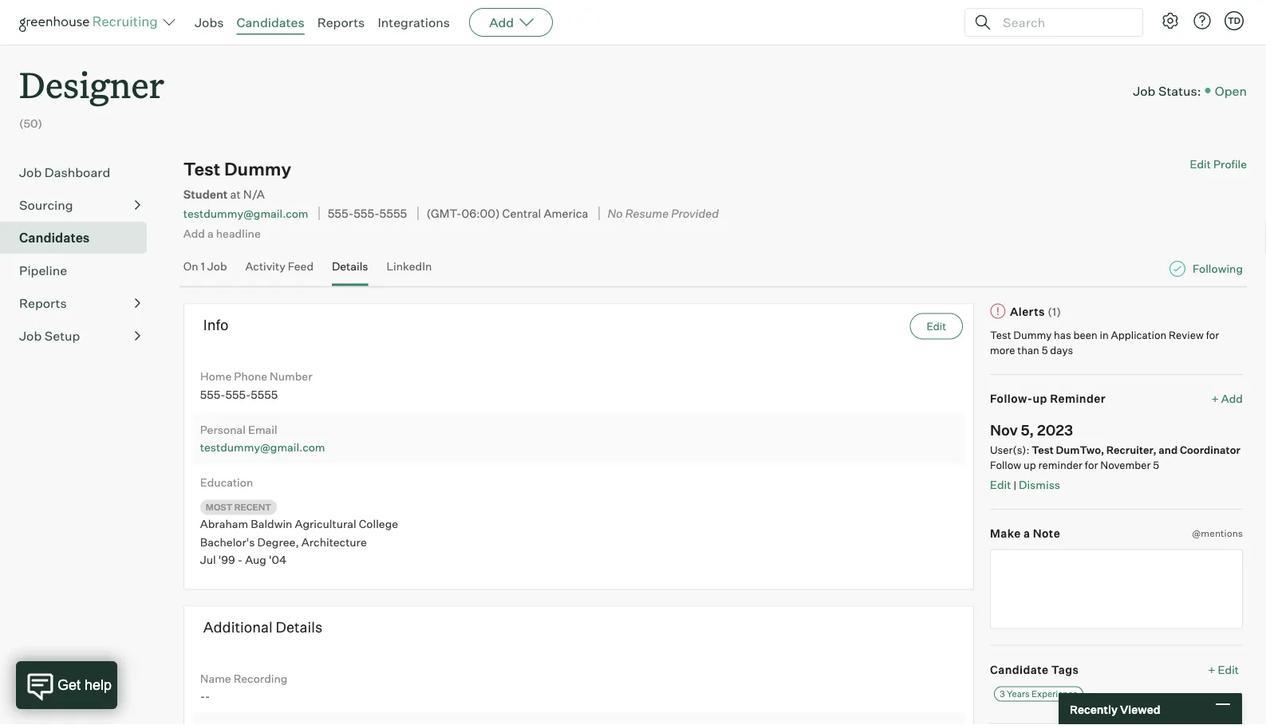 Task type: describe. For each thing, give the bounding box(es) containing it.
status:
[[1159, 82, 1202, 98]]

+ for + edit
[[1209, 663, 1216, 677]]

td button
[[1222, 8, 1247, 34]]

job setup link
[[19, 327, 140, 346]]

alerts (1)
[[1010, 305, 1062, 319]]

email
[[248, 422, 277, 436]]

nov
[[990, 421, 1018, 439]]

for inside nov 5, 2023 user(s): test dumtwo, recruiter, and coordinator follow up reminder for november 5 edit | dismiss
[[1085, 459, 1099, 472]]

edit profile link
[[1190, 157, 1247, 171]]

dismiss
[[1019, 478, 1061, 492]]

2 horizontal spatial add
[[1222, 392, 1243, 406]]

job dashboard
[[19, 165, 110, 181]]

alerts
[[1010, 305, 1045, 319]]

abraham
[[200, 517, 248, 531]]

student
[[183, 187, 228, 201]]

candidate tags
[[990, 663, 1079, 677]]

dismiss link
[[1019, 478, 1061, 492]]

integrations
[[378, 14, 450, 30]]

follow-
[[990, 392, 1033, 406]]

baldwin
[[251, 517, 292, 531]]

america
[[544, 206, 589, 221]]

reminder
[[1050, 392, 1106, 406]]

+ edit
[[1209, 663, 1239, 677]]

home
[[200, 370, 232, 384]]

1 vertical spatial testdummy@gmail.com link
[[200, 441, 325, 455]]

0 horizontal spatial candidates
[[19, 230, 90, 246]]

1 horizontal spatial reports
[[317, 14, 365, 30]]

dumtwo,
[[1056, 443, 1105, 456]]

2023
[[1037, 421, 1074, 439]]

on
[[183, 259, 198, 273]]

1 vertical spatial details
[[276, 618, 323, 636]]

,
[[296, 535, 299, 549]]

make a note
[[990, 527, 1061, 541]]

dummy for test dummy has been in application review for more than 5 days
[[1014, 329, 1052, 341]]

on 1 job
[[183, 259, 227, 273]]

job status:
[[1133, 82, 1202, 98]]

3
[[1000, 689, 1005, 700]]

follow-up reminder
[[990, 392, 1106, 406]]

0 vertical spatial testdummy@gmail.com
[[183, 207, 309, 221]]

degree
[[257, 535, 296, 549]]

reminder
[[1039, 459, 1083, 472]]

'99
[[218, 553, 235, 567]]

configure image
[[1161, 11, 1180, 30]]

feed
[[288, 259, 314, 273]]

jobs
[[195, 14, 224, 30]]

recruiter,
[[1107, 443, 1157, 456]]

than
[[1018, 344, 1040, 357]]

candidate
[[990, 663, 1049, 677]]

college
[[359, 517, 398, 531]]

details link
[[332, 259, 368, 283]]

test dummy has been in application review for more than 5 days
[[990, 329, 1220, 357]]

3 years experience
[[1000, 689, 1078, 700]]

a for make
[[1024, 527, 1031, 541]]

in
[[1100, 329, 1109, 341]]

years
[[1007, 689, 1030, 700]]

sourcing
[[19, 197, 73, 213]]

application
[[1111, 329, 1167, 341]]

pipeline
[[19, 263, 67, 279]]

5 inside test dummy has been in application review for more than 5 days
[[1042, 344, 1048, 357]]

additional details
[[203, 618, 323, 636]]

make
[[990, 527, 1021, 541]]

555-555-5555
[[328, 206, 407, 221]]

following
[[1193, 262, 1243, 276]]

info
[[203, 316, 229, 334]]

test for test dummy has been in application review for more than 5 days
[[990, 329, 1012, 341]]

test for test dummy student at n/a
[[183, 158, 221, 180]]

and
[[1159, 443, 1178, 456]]

job dashboard link
[[19, 163, 140, 182]]

central
[[503, 206, 541, 221]]

number
[[270, 370, 312, 384]]

job for job status:
[[1133, 82, 1156, 98]]

1 horizontal spatial reports link
[[317, 14, 365, 30]]

phone
[[234, 370, 267, 384]]

0 vertical spatial details
[[332, 259, 368, 273]]

1 horizontal spatial edit link
[[990, 478, 1012, 492]]

designer link
[[19, 45, 164, 111]]

no
[[608, 206, 623, 221]]

linkedin link
[[387, 259, 432, 283]]

activity feed link
[[245, 259, 314, 283]]

(gmt-
[[427, 206, 462, 221]]

days
[[1051, 344, 1074, 357]]

education
[[200, 475, 253, 489]]

5,
[[1021, 421, 1034, 439]]

job setup
[[19, 328, 80, 344]]

activity
[[245, 259, 286, 273]]

n/a
[[243, 187, 265, 201]]

0 vertical spatial candidates
[[237, 14, 305, 30]]

name recording --
[[200, 672, 288, 703]]

home phone number 555-555-5555
[[200, 370, 312, 402]]



Task type: vqa. For each thing, say whether or not it's contained in the screenshot.
topmost the "add"
yes



Task type: locate. For each thing, give the bounding box(es) containing it.
dummy inside test dummy has been in application review for more than 5 days
[[1014, 329, 1052, 341]]

testdummy@gmail.com up headline
[[183, 207, 309, 221]]

1 horizontal spatial details
[[332, 259, 368, 273]]

reports link left the integrations link
[[317, 14, 365, 30]]

provided
[[671, 206, 719, 221]]

up up dismiss link
[[1024, 459, 1037, 472]]

+ edit link
[[1205, 659, 1243, 681]]

testdummy@gmail.com link down email at the bottom left
[[200, 441, 325, 455]]

for inside test dummy has been in application review for more than 5 days
[[1206, 329, 1220, 341]]

follow
[[990, 459, 1022, 472]]

candidates
[[237, 14, 305, 30], [19, 230, 90, 246]]

job right 1
[[207, 259, 227, 273]]

recently viewed
[[1070, 703, 1161, 717]]

test dummy student at n/a
[[183, 158, 291, 201]]

november
[[1101, 459, 1151, 472]]

0 horizontal spatial dummy
[[224, 158, 291, 180]]

5 right than
[[1042, 344, 1048, 357]]

0 vertical spatial up
[[1033, 392, 1048, 406]]

1 horizontal spatial candidates link
[[237, 14, 305, 30]]

@mentions link
[[1193, 526, 1243, 542]]

open
[[1215, 82, 1247, 98]]

1 horizontal spatial for
[[1206, 329, 1220, 341]]

0 horizontal spatial edit link
[[910, 313, 963, 340]]

2 horizontal spatial test
[[1032, 443, 1054, 456]]

jul
[[200, 553, 216, 567]]

add button
[[469, 8, 553, 37]]

0 horizontal spatial details
[[276, 618, 323, 636]]

additional
[[203, 618, 273, 636]]

(50)
[[19, 117, 42, 131]]

0 horizontal spatial for
[[1085, 459, 1099, 472]]

+ add link
[[1212, 391, 1243, 407]]

testdummy@gmail.com down email at the bottom left
[[200, 441, 325, 455]]

td
[[1228, 15, 1241, 26]]

1
[[201, 259, 205, 273]]

06:00)
[[462, 206, 500, 221]]

0 vertical spatial add
[[489, 14, 514, 30]]

1 vertical spatial 5
[[1154, 459, 1160, 472]]

details
[[332, 259, 368, 273], [276, 618, 323, 636]]

+ for + add
[[1212, 392, 1219, 406]]

testdummy@gmail.com link up headline
[[183, 207, 309, 221]]

recent
[[234, 502, 272, 513]]

1 horizontal spatial candidates
[[237, 14, 305, 30]]

experience
[[1032, 689, 1078, 700]]

1 vertical spatial up
[[1024, 459, 1037, 472]]

viewed
[[1121, 703, 1161, 717]]

a left note
[[1024, 527, 1031, 541]]

profile
[[1214, 157, 1247, 171]]

candidates link up pipeline link
[[19, 228, 140, 248]]

job for job setup
[[19, 328, 42, 344]]

1 vertical spatial dummy
[[1014, 329, 1052, 341]]

personal
[[200, 422, 246, 436]]

test up more
[[990, 329, 1012, 341]]

5555 left (gmt-
[[380, 206, 407, 221]]

0 horizontal spatial reports
[[19, 295, 67, 311]]

integrations link
[[378, 14, 450, 30]]

1 vertical spatial +
[[1209, 663, 1216, 677]]

0 vertical spatial test
[[183, 158, 221, 180]]

agricultural
[[295, 517, 357, 531]]

0 vertical spatial 5555
[[380, 206, 407, 221]]

0 horizontal spatial 5
[[1042, 344, 1048, 357]]

candidates down the sourcing
[[19, 230, 90, 246]]

0 vertical spatial edit link
[[910, 313, 963, 340]]

0 vertical spatial reports link
[[317, 14, 365, 30]]

dummy up n/a
[[224, 158, 291, 180]]

1 horizontal spatial 5555
[[380, 206, 407, 221]]

reports
[[317, 14, 365, 30], [19, 295, 67, 311]]

0 horizontal spatial test
[[183, 158, 221, 180]]

+
[[1212, 392, 1219, 406], [1209, 663, 1216, 677]]

555-
[[328, 206, 354, 221], [354, 206, 380, 221], [200, 388, 226, 402], [226, 388, 251, 402]]

sourcing link
[[19, 196, 140, 215]]

edit inside nov 5, 2023 user(s): test dumtwo, recruiter, and coordinator follow up reminder for november 5 edit | dismiss
[[990, 478, 1012, 492]]

dummy for test dummy student at n/a
[[224, 158, 291, 180]]

nov 5, 2023 user(s): test dumtwo, recruiter, and coordinator follow up reminder for november 5 edit | dismiss
[[990, 421, 1241, 492]]

0 vertical spatial for
[[1206, 329, 1220, 341]]

greenhouse recruiting image
[[19, 13, 163, 32]]

-
[[238, 553, 243, 567], [200, 689, 205, 703], [205, 689, 210, 703]]

dummy up than
[[1014, 329, 1052, 341]]

(gmt-06:00) central america
[[427, 206, 589, 221]]

1 vertical spatial candidates link
[[19, 228, 140, 248]]

2 vertical spatial add
[[1222, 392, 1243, 406]]

up inside nov 5, 2023 user(s): test dumtwo, recruiter, and coordinator follow up reminder for november 5 edit | dismiss
[[1024, 459, 1037, 472]]

has
[[1054, 329, 1072, 341]]

+ add
[[1212, 392, 1243, 406]]

0 vertical spatial 5
[[1042, 344, 1048, 357]]

for right the review
[[1206, 329, 1220, 341]]

edit profile
[[1190, 157, 1247, 171]]

0 horizontal spatial candidates link
[[19, 228, 140, 248]]

1 vertical spatial test
[[990, 329, 1012, 341]]

aug
[[245, 553, 267, 567]]

add a headline
[[183, 226, 261, 240]]

on 1 job link
[[183, 259, 227, 283]]

None text field
[[990, 550, 1243, 629]]

1 horizontal spatial 5
[[1154, 459, 1160, 472]]

1 vertical spatial candidates
[[19, 230, 90, 246]]

testdummy@gmail.com link
[[183, 207, 309, 221], [200, 441, 325, 455]]

resume
[[626, 206, 669, 221]]

2 vertical spatial test
[[1032, 443, 1054, 456]]

dummy inside test dummy student at n/a
[[224, 158, 291, 180]]

test inside nov 5, 2023 user(s): test dumtwo, recruiter, and coordinator follow up reminder for november 5 edit | dismiss
[[1032, 443, 1054, 456]]

job left status:
[[1133, 82, 1156, 98]]

for down dumtwo,
[[1085, 459, 1099, 472]]

candidates link right the jobs link
[[237, 14, 305, 30]]

reports link
[[317, 14, 365, 30], [19, 294, 140, 313]]

5555 inside the "home phone number 555-555-5555"
[[251, 388, 278, 402]]

add for add a headline
[[183, 226, 205, 240]]

setup
[[44, 328, 80, 344]]

5 inside nov 5, 2023 user(s): test dumtwo, recruiter, and coordinator follow up reminder for november 5 edit | dismiss
[[1154, 459, 1160, 472]]

1 horizontal spatial add
[[489, 14, 514, 30]]

1 vertical spatial testdummy@gmail.com
[[200, 441, 325, 455]]

up up 5,
[[1033, 392, 1048, 406]]

0 horizontal spatial a
[[207, 226, 214, 240]]

'04
[[269, 553, 287, 567]]

bachelor's
[[200, 535, 255, 549]]

job up the sourcing
[[19, 165, 42, 181]]

reports down the pipeline
[[19, 295, 67, 311]]

a left headline
[[207, 226, 214, 240]]

1 vertical spatial for
[[1085, 459, 1099, 472]]

a for add
[[207, 226, 214, 240]]

Search text field
[[999, 11, 1129, 34]]

most recent abraham baldwin agricultural college bachelor's degree , architecture jul '99 - aug '04
[[200, 502, 398, 567]]

0 vertical spatial reports
[[317, 14, 365, 30]]

1 vertical spatial add
[[183, 226, 205, 240]]

test
[[183, 158, 221, 180], [990, 329, 1012, 341], [1032, 443, 1054, 456]]

reports left the integrations link
[[317, 14, 365, 30]]

job left setup
[[19, 328, 42, 344]]

1 vertical spatial reports link
[[19, 294, 140, 313]]

details right additional
[[276, 618, 323, 636]]

|
[[1014, 479, 1017, 492]]

test inside test dummy has been in application review for more than 5 days
[[990, 329, 1012, 341]]

1 vertical spatial 5555
[[251, 388, 278, 402]]

architecture
[[301, 535, 367, 549]]

5
[[1042, 344, 1048, 357], [1154, 459, 1160, 472]]

job for job dashboard
[[19, 165, 42, 181]]

1 vertical spatial edit link
[[990, 478, 1012, 492]]

1 horizontal spatial a
[[1024, 527, 1031, 541]]

test down "2023"
[[1032, 443, 1054, 456]]

1 horizontal spatial dummy
[[1014, 329, 1052, 341]]

most
[[206, 502, 233, 513]]

reports link up job setup link
[[19, 294, 140, 313]]

5555 down phone
[[251, 388, 278, 402]]

add for add
[[489, 14, 514, 30]]

designer
[[19, 61, 164, 108]]

test up "student"
[[183, 158, 221, 180]]

0 horizontal spatial reports link
[[19, 294, 140, 313]]

- inside most recent abraham baldwin agricultural college bachelor's degree , architecture jul '99 - aug '04
[[238, 553, 243, 567]]

pipeline link
[[19, 261, 140, 280]]

0 vertical spatial a
[[207, 226, 214, 240]]

test inside test dummy student at n/a
[[183, 158, 221, 180]]

dashboard
[[44, 165, 110, 181]]

dummy
[[224, 158, 291, 180], [1014, 329, 1052, 341]]

testdummy@gmail.com
[[183, 207, 309, 221], [200, 441, 325, 455]]

0 vertical spatial testdummy@gmail.com link
[[183, 207, 309, 221]]

details right the feed
[[332, 259, 368, 273]]

been
[[1074, 329, 1098, 341]]

personal email testdummy@gmail.com
[[200, 422, 325, 455]]

3 years experience link
[[994, 687, 1084, 702]]

coordinator
[[1180, 443, 1241, 456]]

0 vertical spatial candidates link
[[237, 14, 305, 30]]

0 horizontal spatial add
[[183, 226, 205, 240]]

add inside popup button
[[489, 14, 514, 30]]

0 horizontal spatial 5555
[[251, 388, 278, 402]]

headline
[[216, 226, 261, 240]]

note
[[1033, 527, 1061, 541]]

1 horizontal spatial test
[[990, 329, 1012, 341]]

0 vertical spatial dummy
[[224, 158, 291, 180]]

1 vertical spatial reports
[[19, 295, 67, 311]]

review
[[1169, 329, 1204, 341]]

candidates right the jobs link
[[237, 14, 305, 30]]

5 down 'and'
[[1154, 459, 1160, 472]]

0 vertical spatial +
[[1212, 392, 1219, 406]]

1 vertical spatial a
[[1024, 527, 1031, 541]]

edit
[[1190, 157, 1211, 171], [927, 320, 947, 333], [990, 478, 1012, 492], [1218, 663, 1239, 677]]

add
[[489, 14, 514, 30], [183, 226, 205, 240], [1222, 392, 1243, 406]]



